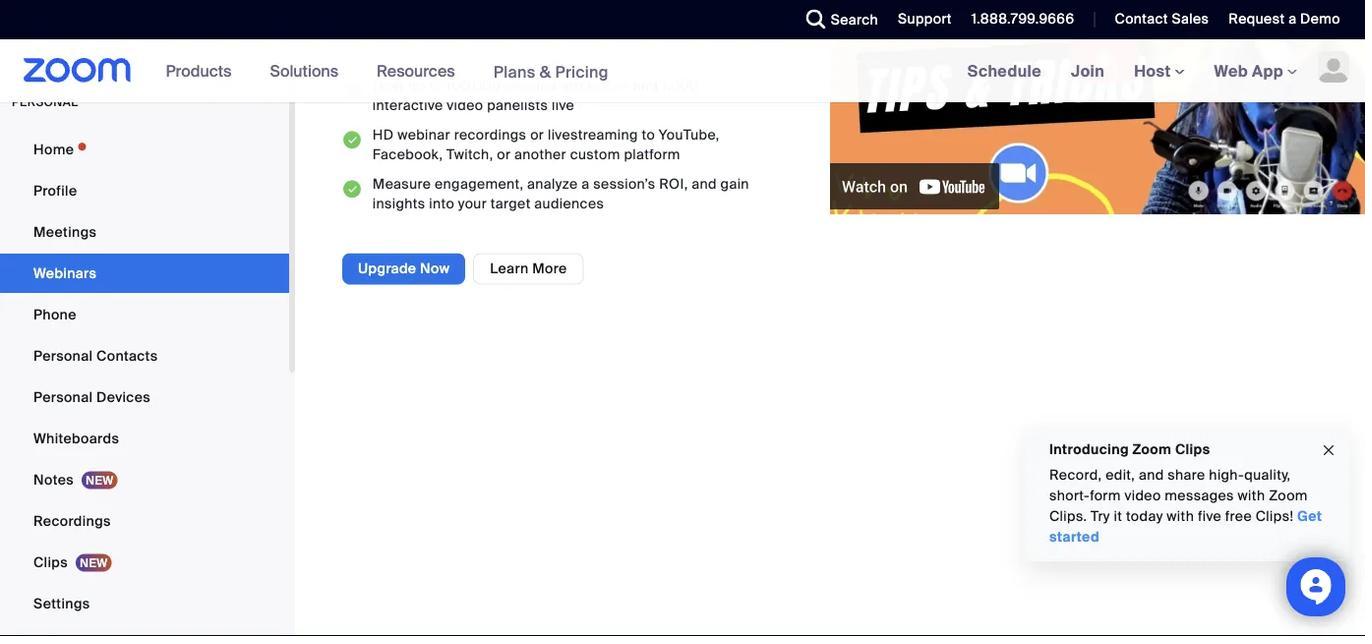 Task type: describe. For each thing, give the bounding box(es) containing it.
and inside the 'record, edit, and share high-quality, short-form video messages with zoom clips. try it today with five free clips!'
[[1139, 466, 1165, 485]]

up
[[408, 77, 425, 95]]

target
[[491, 195, 531, 213]]

more
[[533, 260, 567, 278]]

schedule link
[[953, 39, 1057, 102]]

twitch,
[[447, 146, 494, 164]]

search button
[[792, 0, 884, 39]]

and inside host up to 100,000 webinar attendees and 1,000 interactive video panelists live
[[633, 77, 659, 95]]

share inside zoom webinars allows you to connect with large audiences and share video, audio and content from any location and device for better engagement.
[[371, 8, 409, 26]]

attendees
[[562, 77, 630, 95]]

allows
[[452, 0, 494, 6]]

contact
[[1115, 10, 1169, 28]]

video inside host up to 100,000 webinar attendees and 1,000 interactive video panelists live
[[447, 97, 484, 115]]

facebook,
[[373, 146, 443, 164]]

request
[[1229, 10, 1286, 28]]

zoom inside the 'record, edit, and share high-quality, short-form video messages with zoom clips. try it today with five free clips!'
[[1270, 487, 1309, 505]]

device
[[342, 28, 387, 46]]

demo
[[1301, 10, 1341, 28]]

and inside measure engagement, analyze a session's roi, and gain insights into your target audiences
[[692, 175, 717, 193]]

devices
[[96, 388, 151, 406]]

measure
[[373, 175, 431, 193]]

web
[[1215, 61, 1249, 81]]

record,
[[1050, 466, 1103, 485]]

learn more button
[[474, 253, 584, 285]]

host for host up to 100,000 webinar attendees and 1,000 interactive video panelists live
[[373, 77, 405, 95]]

profile link
[[0, 171, 289, 211]]

livestreaming
[[548, 126, 638, 144]]

personal contacts link
[[0, 337, 289, 376]]

personal devices
[[33, 388, 151, 406]]

banner containing products
[[0, 39, 1366, 104]]

search
[[831, 10, 879, 29]]

app
[[1253, 61, 1284, 81]]

get
[[1298, 508, 1323, 526]]

and down 'you'
[[497, 8, 523, 26]]

you
[[497, 0, 521, 6]]

learn
[[490, 260, 529, 278]]

plans & pricing
[[494, 61, 609, 82]]

support
[[899, 10, 952, 28]]

platform
[[624, 146, 681, 164]]

it
[[1114, 508, 1123, 526]]

learn more
[[490, 260, 567, 278]]

video,
[[413, 8, 453, 26]]

clips inside personal menu menu
[[33, 554, 68, 572]]

meetings
[[33, 223, 97, 241]]

1 horizontal spatial clips
[[1176, 440, 1211, 459]]

home link
[[0, 130, 289, 169]]

and right location
[[701, 8, 726, 26]]

personal contacts
[[33, 347, 158, 365]]

high-
[[1210, 466, 1245, 485]]

from
[[582, 8, 613, 26]]

quality,
[[1245, 466, 1291, 485]]

recordings
[[33, 512, 111, 530]]

webinars inside personal menu menu
[[33, 264, 97, 282]]

meetings link
[[0, 213, 289, 252]]

notes link
[[0, 461, 289, 500]]

1 vertical spatial with
[[1239, 487, 1266, 505]]

products button
[[166, 39, 241, 102]]

get started link
[[1050, 508, 1323, 547]]

form
[[1090, 487, 1122, 505]]

host button
[[1135, 61, 1185, 81]]

session's
[[594, 175, 656, 193]]

large
[[631, 0, 665, 6]]

interactive
[[373, 97, 443, 115]]

record, edit, and share high-quality, short-form video messages with zoom clips. try it today with five free clips!
[[1050, 466, 1309, 526]]

custom
[[571, 146, 621, 164]]

clips link
[[0, 543, 289, 583]]

better
[[413, 28, 453, 46]]

personal
[[12, 94, 78, 110]]

introducing
[[1050, 440, 1130, 459]]

1 vertical spatial zoom
[[1133, 440, 1172, 459]]

0 vertical spatial or
[[531, 126, 544, 144]]

introducing zoom clips
[[1050, 440, 1211, 459]]

and up device
[[342, 8, 368, 26]]

engagement,
[[435, 175, 524, 193]]

webinar inside hd webinar recordings or livestreaming to youtube, facebook, twitch, or another custom platform
[[398, 126, 451, 144]]

profile picture image
[[1319, 51, 1350, 83]]

to inside hd webinar recordings or livestreaming to youtube, facebook, twitch, or another custom platform
[[642, 126, 655, 144]]

a inside measure engagement, analyze a session's roi, and gain insights into your target audiences
[[582, 175, 590, 193]]

messages
[[1165, 487, 1235, 505]]

to inside host up to 100,000 webinar attendees and 1,000 interactive video panelists live
[[429, 77, 442, 95]]

edit,
[[1106, 466, 1136, 485]]

phone link
[[0, 295, 289, 335]]

resources button
[[377, 39, 464, 102]]

web app
[[1215, 61, 1284, 81]]

started
[[1050, 528, 1100, 547]]

clips!
[[1256, 508, 1294, 526]]

to inside zoom webinars allows you to connect with large audiences and share video, audio and content from any location and device for better engagement.
[[524, 0, 538, 6]]

pricing
[[555, 61, 609, 82]]

for
[[391, 28, 409, 46]]

schedule
[[968, 61, 1042, 81]]

personal for personal contacts
[[33, 347, 93, 365]]

1,000
[[662, 77, 699, 95]]

hd webinar recordings or livestreaming to youtube, facebook, twitch, or another custom platform
[[373, 126, 720, 164]]

engagement.
[[457, 28, 546, 46]]

short-
[[1050, 487, 1090, 505]]

plans
[[494, 61, 536, 82]]



Task type: locate. For each thing, give the bounding box(es) containing it.
webinars
[[385, 0, 448, 6], [33, 264, 97, 282]]

upgrade now
[[358, 260, 450, 278]]

1 horizontal spatial or
[[531, 126, 544, 144]]

today
[[1127, 508, 1164, 526]]

video up today
[[1125, 487, 1162, 505]]

solutions
[[270, 61, 339, 81]]

1 horizontal spatial webinar
[[505, 77, 558, 95]]

host up interactive
[[373, 77, 405, 95]]

2 vertical spatial zoom
[[1270, 487, 1309, 505]]

contacts
[[96, 347, 158, 365]]

content
[[526, 8, 578, 26]]

1 vertical spatial clips
[[33, 554, 68, 572]]

notes
[[33, 471, 74, 489]]

solutions button
[[270, 39, 347, 102]]

1 personal from the top
[[33, 347, 93, 365]]

webinars up video,
[[385, 0, 448, 6]]

zoom up device
[[342, 0, 382, 6]]

clips.
[[1050, 508, 1088, 526]]

to right 'you'
[[524, 0, 538, 6]]

insights
[[373, 195, 426, 213]]

and
[[342, 8, 368, 26], [497, 8, 523, 26], [701, 8, 726, 26], [633, 77, 659, 95], [692, 175, 717, 193], [1139, 466, 1165, 485]]

share up for
[[371, 8, 409, 26]]

host down contact sales
[[1135, 61, 1176, 81]]

settings
[[33, 595, 90, 613]]

0 horizontal spatial or
[[497, 146, 511, 164]]

and left the "gain"
[[692, 175, 717, 193]]

personal down phone
[[33, 347, 93, 365]]

0 vertical spatial share
[[371, 8, 409, 26]]

0 vertical spatial personal
[[33, 347, 93, 365]]

0 vertical spatial webinars
[[385, 0, 448, 6]]

recordings
[[454, 126, 527, 144]]

home
[[33, 140, 74, 158]]

2 vertical spatial with
[[1167, 508, 1195, 526]]

0 horizontal spatial clips
[[33, 554, 68, 572]]

resources
[[377, 61, 455, 81]]

1 vertical spatial personal
[[33, 388, 93, 406]]

host
[[1135, 61, 1176, 81], [373, 77, 405, 95]]

1 horizontal spatial audiences
[[669, 0, 739, 6]]

with down messages
[[1167, 508, 1195, 526]]

0 vertical spatial a
[[1289, 10, 1297, 28]]

video down the 100,000
[[447, 97, 484, 115]]

roi,
[[660, 175, 688, 193]]

0 horizontal spatial webinar
[[398, 126, 451, 144]]

personal for personal devices
[[33, 388, 93, 406]]

get started
[[1050, 508, 1323, 547]]

product information navigation
[[151, 39, 624, 104]]

1 vertical spatial video
[[1125, 487, 1162, 505]]

measure engagement, analyze a session's roi, and gain insights into your target audiences
[[373, 175, 750, 213]]

&
[[540, 61, 551, 82]]

1.888.799.9666
[[972, 10, 1075, 28]]

close image
[[1322, 440, 1337, 462]]

zoom up clips!
[[1270, 487, 1309, 505]]

or up another at the top of page
[[531, 126, 544, 144]]

zoom inside zoom webinars allows you to connect with large audiences and share video, audio and content from any location and device for better engagement.
[[342, 0, 382, 6]]

host inside host up to 100,000 webinar attendees and 1,000 interactive video panelists live
[[373, 77, 405, 95]]

personal menu menu
[[0, 130, 289, 637]]

1 vertical spatial a
[[582, 175, 590, 193]]

any
[[617, 8, 640, 26]]

banner
[[0, 39, 1366, 104]]

clips up high-
[[1176, 440, 1211, 459]]

analyze
[[528, 175, 578, 193]]

request a demo
[[1229, 10, 1341, 28]]

with up free
[[1239, 487, 1266, 505]]

with up the any
[[600, 0, 627, 6]]

panelists
[[487, 97, 548, 115]]

1 vertical spatial audiences
[[535, 195, 604, 213]]

0 vertical spatial clips
[[1176, 440, 1211, 459]]

five
[[1199, 508, 1222, 526]]

0 horizontal spatial a
[[582, 175, 590, 193]]

1 vertical spatial or
[[497, 146, 511, 164]]

whiteboards link
[[0, 419, 289, 459]]

contact sales link
[[1101, 0, 1215, 39], [1115, 10, 1210, 28]]

webinar up facebook,
[[398, 126, 451, 144]]

share
[[371, 8, 409, 26], [1168, 466, 1206, 485]]

2 horizontal spatial with
[[1239, 487, 1266, 505]]

2 personal from the top
[[33, 388, 93, 406]]

1 horizontal spatial to
[[524, 0, 538, 6]]

1 horizontal spatial with
[[1167, 508, 1195, 526]]

zoom up the edit,
[[1133, 440, 1172, 459]]

0 horizontal spatial video
[[447, 97, 484, 115]]

audiences down analyze
[[535, 195, 604, 213]]

sales
[[1173, 10, 1210, 28]]

to right up
[[429, 77, 442, 95]]

upgrade now button
[[342, 253, 466, 285]]

contact sales
[[1115, 10, 1210, 28]]

0 horizontal spatial host
[[373, 77, 405, 95]]

audiences
[[669, 0, 739, 6], [535, 195, 604, 213]]

2 vertical spatial to
[[642, 126, 655, 144]]

2 horizontal spatial to
[[642, 126, 655, 144]]

0 vertical spatial audiences
[[669, 0, 739, 6]]

to
[[524, 0, 538, 6], [429, 77, 442, 95], [642, 126, 655, 144]]

0 horizontal spatial zoom
[[342, 0, 382, 6]]

audiences inside zoom webinars allows you to connect with large audiences and share video, audio and content from any location and device for better engagement.
[[669, 0, 739, 6]]

clips up settings
[[33, 554, 68, 572]]

0 vertical spatial with
[[600, 0, 627, 6]]

meetings navigation
[[953, 39, 1366, 104]]

2 horizontal spatial zoom
[[1270, 487, 1309, 505]]

personal inside "link"
[[33, 347, 93, 365]]

1 vertical spatial to
[[429, 77, 442, 95]]

with inside zoom webinars allows you to connect with large audiences and share video, audio and content from any location and device for better engagement.
[[600, 0, 627, 6]]

1 horizontal spatial video
[[1125, 487, 1162, 505]]

share up messages
[[1168, 466, 1206, 485]]

1 vertical spatial webinars
[[33, 264, 97, 282]]

personal up whiteboards
[[33, 388, 93, 406]]

webinars down meetings
[[33, 264, 97, 282]]

webinars inside zoom webinars allows you to connect with large audiences and share video, audio and content from any location and device for better engagement.
[[385, 0, 448, 6]]

into
[[429, 195, 455, 213]]

settings link
[[0, 585, 289, 624]]

host inside the meetings 'navigation'
[[1135, 61, 1176, 81]]

location
[[643, 8, 698, 26]]

to up platform
[[642, 126, 655, 144]]

webinar up panelists
[[505, 77, 558, 95]]

join
[[1072, 61, 1105, 81]]

clips
[[1176, 440, 1211, 459], [33, 554, 68, 572]]

1 horizontal spatial webinars
[[385, 0, 448, 6]]

your
[[458, 195, 487, 213]]

0 horizontal spatial with
[[600, 0, 627, 6]]

upgrade
[[358, 260, 417, 278]]

1 horizontal spatial share
[[1168, 466, 1206, 485]]

gain
[[721, 175, 750, 193]]

and left the 1,000
[[633, 77, 659, 95]]

webinars link
[[0, 254, 289, 293]]

personal devices link
[[0, 378, 289, 417]]

1 horizontal spatial a
[[1289, 10, 1297, 28]]

audio
[[456, 8, 494, 26]]

youtube,
[[659, 126, 720, 144]]

whiteboards
[[33, 430, 119, 448]]

audiences up location
[[669, 0, 739, 6]]

0 vertical spatial video
[[447, 97, 484, 115]]

zoom
[[342, 0, 382, 6], [1133, 440, 1172, 459], [1270, 487, 1309, 505]]

webinar inside host up to 100,000 webinar attendees and 1,000 interactive video panelists live
[[505, 77, 558, 95]]

request a demo link
[[1215, 0, 1366, 39], [1229, 10, 1341, 28]]

1 horizontal spatial zoom
[[1133, 440, 1172, 459]]

join link
[[1057, 39, 1120, 102]]

try
[[1091, 508, 1111, 526]]

1 vertical spatial share
[[1168, 466, 1206, 485]]

video inside the 'record, edit, and share high-quality, short-form video messages with zoom clips. try it today with five free clips!'
[[1125, 487, 1162, 505]]

0 horizontal spatial webinars
[[33, 264, 97, 282]]

0 horizontal spatial share
[[371, 8, 409, 26]]

personal
[[33, 347, 93, 365], [33, 388, 93, 406]]

0 vertical spatial zoom
[[342, 0, 382, 6]]

0 horizontal spatial audiences
[[535, 195, 604, 213]]

plans & pricing link
[[494, 61, 609, 82], [494, 61, 609, 82]]

0 vertical spatial webinar
[[505, 77, 558, 95]]

share inside the 'record, edit, and share high-quality, short-form video messages with zoom clips. try it today with five free clips!'
[[1168, 466, 1206, 485]]

a
[[1289, 10, 1297, 28], [582, 175, 590, 193]]

zoom webinars allows you to connect with large audiences and share video, audio and content from any location and device for better engagement.
[[342, 0, 739, 46]]

1 horizontal spatial host
[[1135, 61, 1176, 81]]

audiences inside measure engagement, analyze a session's roi, and gain insights into your target audiences
[[535, 195, 604, 213]]

a down custom
[[582, 175, 590, 193]]

host for host
[[1135, 61, 1176, 81]]

a left demo
[[1289, 10, 1297, 28]]

0 vertical spatial to
[[524, 0, 538, 6]]

connect
[[541, 0, 596, 6]]

hd
[[373, 126, 394, 144]]

or down recordings
[[497, 146, 511, 164]]

and right the edit,
[[1139, 466, 1165, 485]]

free
[[1226, 508, 1253, 526]]

another
[[515, 146, 567, 164]]

zoom logo image
[[24, 58, 131, 83]]

video
[[447, 97, 484, 115], [1125, 487, 1162, 505]]

1 vertical spatial webinar
[[398, 126, 451, 144]]

0 horizontal spatial to
[[429, 77, 442, 95]]

now
[[420, 260, 450, 278]]



Task type: vqa. For each thing, say whether or not it's contained in the screenshot.
PM)
no



